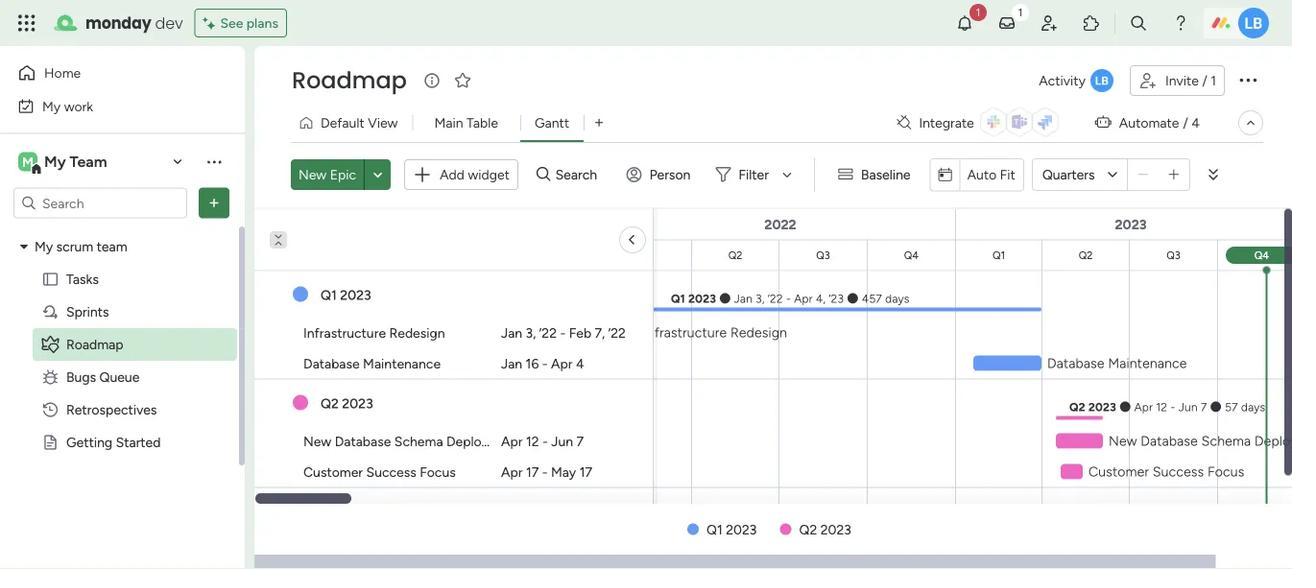 Task type: vqa. For each thing, say whether or not it's contained in the screenshot.
permissions "button"
no



Task type: describe. For each thing, give the bounding box(es) containing it.
apr down deployment on the bottom of the page
[[501, 464, 523, 480]]

- left may
[[542, 464, 548, 480]]

started
[[116, 434, 161, 451]]

widget
[[468, 166, 510, 183]]

view
[[368, 115, 398, 131]]

team
[[70, 153, 107, 171]]

apr left 4,
[[794, 292, 813, 306]]

activity
[[1039, 72, 1086, 89]]

main table
[[435, 115, 498, 131]]

0 vertical spatial 3,
[[756, 292, 765, 306]]

redesign
[[389, 324, 445, 341]]

jan 16 - apr 4
[[501, 355, 584, 371]]

see plans
[[220, 15, 278, 31]]

0 horizontal spatial roadmap
[[66, 337, 123, 353]]

q1 2023 for v2 collapse down icon
[[321, 287, 371, 303]]

list box containing my scrum team
[[0, 227, 245, 569]]

work
[[64, 98, 93, 114]]

1
[[1211, 72, 1217, 89]]

add view image
[[595, 116, 603, 130]]

infrastructure
[[303, 324, 386, 341]]

workspace image
[[18, 151, 37, 172]]

help image
[[1171, 13, 1191, 33]]

0 horizontal spatial days
[[885, 292, 910, 306]]

maintenance
[[363, 355, 441, 371]]

luigi bowers image
[[1239, 8, 1269, 38]]

deployment
[[446, 433, 520, 449]]

add to favorites image
[[453, 71, 472, 90]]

apr up apr 17 - may 17
[[501, 433, 523, 449]]

apr right 16
[[551, 355, 573, 371]]

filter button
[[708, 160, 799, 190]]

new epic button
[[291, 160, 364, 190]]

queue
[[99, 369, 140, 386]]

0 vertical spatial 4
[[1192, 115, 1200, 131]]

inbox image
[[998, 13, 1017, 33]]

automate / 4
[[1119, 115, 1200, 131]]

default view
[[321, 115, 398, 131]]

schema
[[394, 433, 443, 449]]

my scrum team
[[35, 239, 127, 255]]

auto fit button
[[960, 159, 1023, 190]]

Roadmap field
[[287, 64, 412, 96]]

tasks
[[66, 271, 99, 288]]

- right 16
[[542, 355, 548, 371]]

getting
[[66, 434, 112, 451]]

1 17 from the left
[[526, 464, 539, 480]]

epic
[[330, 167, 356, 183]]

getting started
[[66, 434, 161, 451]]

2 horizontal spatial '22
[[768, 292, 783, 306]]

jan 3, '22 - feb 7, '22
[[501, 324, 626, 341]]

1 vertical spatial jun
[[551, 433, 573, 449]]

apr 12 - jun 7
[[501, 433, 584, 449]]

autopilot image
[[1095, 110, 1112, 134]]

/ for 1
[[1202, 72, 1208, 89]]

quarters
[[1043, 167, 1095, 183]]

Search in workspace field
[[40, 192, 160, 214]]

457
[[862, 292, 882, 306]]

bugs queue
[[66, 369, 140, 386]]

team
[[97, 239, 127, 255]]

customer success focus
[[303, 464, 456, 480]]

angle right image
[[631, 231, 635, 248]]

search everything image
[[1129, 13, 1148, 33]]

q1 2023 ● jan 3, '22 - apr 4, '23 ● 457 days
[[671, 292, 910, 306]]

invite members image
[[1040, 13, 1059, 33]]

new for new epic
[[299, 167, 327, 183]]

1 image for the notifications 'icon'
[[970, 1, 987, 23]]

add
[[440, 166, 465, 183]]

default view button
[[291, 108, 412, 138]]

workspace selection element
[[18, 150, 110, 175]]

home
[[44, 65, 81, 81]]

0 vertical spatial jan
[[734, 292, 753, 306]]

see plans button
[[194, 9, 287, 37]]

retrospectives
[[66, 402, 157, 418]]

2 q4 from the left
[[1255, 249, 1270, 262]]

v2 collapse down image
[[270, 224, 287, 237]]

see
[[220, 15, 243, 31]]

workspace options image
[[205, 152, 224, 171]]

dev
[[155, 12, 183, 34]]

baseline button
[[830, 160, 922, 190]]

v2 collapse up image
[[270, 238, 287, 250]]

new database schema deployment
[[303, 433, 520, 449]]

success
[[366, 464, 417, 480]]

angle down image
[[373, 168, 383, 182]]

baseline
[[861, 167, 911, 183]]

0 vertical spatial jun
[[1179, 400, 1198, 414]]

new for new database schema deployment
[[303, 433, 332, 449]]



Task type: locate. For each thing, give the bounding box(es) containing it.
4,
[[816, 292, 826, 306]]

16
[[526, 355, 539, 371]]

q2 2023 ● apr 12 - jun 7 ● 57 days
[[1070, 400, 1266, 414]]

my inside button
[[42, 98, 61, 114]]

2 q3 from the left
[[1167, 249, 1181, 262]]

0 vertical spatial 7
[[1201, 400, 1207, 414]]

0 vertical spatial public board image
[[41, 270, 60, 289]]

1 horizontal spatial roadmap
[[292, 64, 407, 96]]

public board image left tasks
[[41, 270, 60, 289]]

automate
[[1119, 115, 1179, 131]]

jan
[[734, 292, 753, 306], [501, 324, 522, 341], [501, 355, 522, 371]]

1 image left invite members image
[[1012, 1, 1029, 23]]

0 horizontal spatial 12
[[526, 433, 539, 449]]

4 down feb
[[576, 355, 584, 371]]

database
[[303, 355, 360, 371], [335, 433, 391, 449]]

1 vertical spatial roadmap
[[66, 337, 123, 353]]

fit
[[1000, 167, 1016, 183]]

17
[[526, 464, 539, 480], [580, 464, 592, 480]]

7 left 57
[[1201, 400, 1207, 414]]

1 vertical spatial q1 2023
[[707, 521, 757, 538]]

'22 left 4,
[[768, 292, 783, 306]]

Search field
[[551, 161, 608, 188]]

1 image
[[970, 1, 987, 23], [1012, 1, 1029, 23]]

add widget
[[440, 166, 510, 183]]

auto
[[967, 167, 997, 183]]

new epic
[[299, 167, 356, 183]]

/
[[1202, 72, 1208, 89], [1183, 115, 1189, 131]]

2022
[[765, 216, 797, 232]]

q1 2023
[[321, 287, 371, 303], [707, 521, 757, 538]]

v2 search image
[[537, 164, 551, 186]]

/ inside "invite / 1" button
[[1202, 72, 1208, 89]]

7 up apr 17 - may 17
[[577, 433, 584, 449]]

roadmap
[[292, 64, 407, 96], [66, 337, 123, 353]]

option
[[0, 229, 245, 233]]

0 vertical spatial 12
[[1156, 400, 1168, 414]]

1 horizontal spatial 3,
[[756, 292, 765, 306]]

2 17 from the left
[[580, 464, 592, 480]]

'22 right 7,
[[608, 324, 626, 341]]

1 horizontal spatial 7
[[1201, 400, 1207, 414]]

17 right may
[[580, 464, 592, 480]]

new
[[299, 167, 327, 183], [303, 433, 332, 449]]

0 horizontal spatial q4
[[904, 249, 919, 262]]

feb
[[569, 324, 592, 341]]

public board image
[[41, 270, 60, 289], [41, 434, 60, 452]]

3, left 4,
[[756, 292, 765, 306]]

0 horizontal spatial 4
[[576, 355, 584, 371]]

1 image for inbox image
[[1012, 1, 1029, 23]]

'22 up 'jan 16 - apr 4'
[[539, 324, 557, 341]]

- up apr 17 - may 17
[[542, 433, 548, 449]]

plans
[[247, 15, 278, 31]]

notifications image
[[955, 13, 975, 33]]

/ right automate
[[1183, 115, 1189, 131]]

12 up apr 17 - may 17
[[526, 433, 539, 449]]

1 1 image from the left
[[970, 1, 987, 23]]

jan left 16
[[501, 355, 522, 371]]

17 left may
[[526, 464, 539, 480]]

●
[[719, 292, 731, 306], [847, 292, 859, 306], [1120, 400, 1131, 414], [1210, 400, 1222, 414]]

apps image
[[1082, 13, 1101, 33]]

-
[[786, 292, 791, 306], [560, 324, 566, 341], [542, 355, 548, 371], [1171, 400, 1176, 414], [542, 433, 548, 449], [542, 464, 548, 480]]

12
[[1156, 400, 1168, 414], [526, 433, 539, 449]]

3, up 16
[[526, 324, 536, 341]]

monday
[[85, 12, 151, 34]]

public board image left getting
[[41, 434, 60, 452]]

jan left 4,
[[734, 292, 753, 306]]

apr left 57
[[1135, 400, 1153, 414]]

customer
[[303, 464, 363, 480]]

/ for 4
[[1183, 115, 1189, 131]]

days right 57
[[1241, 400, 1266, 414]]

1 vertical spatial public board image
[[41, 434, 60, 452]]

my left the work
[[42, 98, 61, 114]]

/ left 1
[[1202, 72, 1208, 89]]

days right "457"
[[885, 292, 910, 306]]

person button
[[619, 160, 702, 190]]

'23
[[829, 292, 844, 306]]

apr
[[794, 292, 813, 306], [551, 355, 573, 371], [1135, 400, 1153, 414], [501, 433, 523, 449], [501, 464, 523, 480]]

public board image for getting started
[[41, 434, 60, 452]]

q3 up 4,
[[816, 249, 830, 262]]

my work button
[[12, 91, 206, 121]]

my inside list box
[[35, 239, 53, 255]]

add widget button
[[404, 159, 518, 190]]

q1
[[292, 249, 304, 262], [642, 249, 655, 262], [993, 249, 1005, 262], [321, 287, 337, 303], [671, 292, 686, 306], [707, 521, 723, 538]]

1 horizontal spatial jun
[[1179, 400, 1198, 414]]

1 vertical spatial jan
[[501, 324, 522, 341]]

my for my scrum team
[[35, 239, 53, 255]]

arrow down image
[[776, 163, 799, 186]]

gantt button
[[520, 108, 584, 138]]

infrastructure redesign
[[303, 324, 445, 341]]

collapse board header image
[[1243, 115, 1259, 131]]

0 vertical spatial new
[[299, 167, 327, 183]]

jun up may
[[551, 433, 573, 449]]

1 vertical spatial new
[[303, 433, 332, 449]]

my work
[[42, 98, 93, 114]]

- left 57
[[1171, 400, 1176, 414]]

v2 today image
[[939, 168, 952, 182]]

1 horizontal spatial q4
[[1255, 249, 1270, 262]]

my for my team
[[44, 153, 66, 171]]

- left 4,
[[786, 292, 791, 306]]

invite
[[1166, 72, 1199, 89]]

7
[[1201, 400, 1207, 414], [577, 433, 584, 449]]

auto fit
[[967, 167, 1016, 183]]

1 vertical spatial 3,
[[526, 324, 536, 341]]

v2 plus image
[[1169, 168, 1179, 182]]

1 vertical spatial database
[[335, 433, 391, 449]]

0 vertical spatial q1 2023
[[321, 287, 371, 303]]

0 vertical spatial roadmap
[[292, 64, 407, 96]]

sprints
[[66, 304, 109, 320]]

public board image for tasks
[[41, 270, 60, 289]]

my right caret down 'icon'
[[35, 239, 53, 255]]

table
[[467, 115, 498, 131]]

q1 2023 for angle right 'image'
[[707, 521, 757, 538]]

1 vertical spatial q2 2023
[[799, 521, 852, 538]]

2 public board image from the top
[[41, 434, 60, 452]]

invite / 1 button
[[1130, 65, 1225, 96]]

1 public board image from the top
[[41, 270, 60, 289]]

my for my work
[[42, 98, 61, 114]]

activity button
[[1032, 65, 1122, 96]]

invite / 1
[[1166, 72, 1217, 89]]

'22
[[768, 292, 783, 306], [539, 324, 557, 341], [608, 324, 626, 341]]

4
[[1192, 115, 1200, 131], [576, 355, 584, 371]]

gantt
[[535, 115, 570, 131]]

q3 down v2 plus image on the right of page
[[1167, 249, 1181, 262]]

q2
[[728, 249, 743, 262], [1079, 249, 1093, 262], [321, 395, 339, 412], [1070, 400, 1086, 414], [799, 521, 817, 538]]

1 vertical spatial 12
[[526, 433, 539, 449]]

database maintenance
[[303, 355, 441, 371]]

my
[[42, 98, 61, 114], [44, 153, 66, 171], [35, 239, 53, 255]]

0 vertical spatial /
[[1202, 72, 1208, 89]]

1 vertical spatial 7
[[577, 433, 584, 449]]

jan for jan 16 - apr 4
[[501, 355, 522, 371]]

1 vertical spatial days
[[1241, 400, 1266, 414]]

my inside workspace selection element
[[44, 153, 66, 171]]

1 horizontal spatial q1 2023
[[707, 521, 757, 538]]

2 vertical spatial my
[[35, 239, 53, 255]]

options image
[[205, 193, 224, 213]]

12 left 57
[[1156, 400, 1168, 414]]

database down infrastructure
[[303, 355, 360, 371]]

list box
[[0, 227, 245, 569]]

4 down invite / 1
[[1192, 115, 1200, 131]]

0 horizontal spatial q1 2023
[[321, 287, 371, 303]]

1 q3 from the left
[[816, 249, 830, 262]]

new up customer
[[303, 433, 332, 449]]

1 horizontal spatial q2 2023
[[799, 521, 852, 538]]

m
[[22, 154, 34, 170]]

1 horizontal spatial 12
[[1156, 400, 1168, 414]]

0 horizontal spatial '22
[[539, 324, 557, 341]]

database up customer success focus
[[335, 433, 391, 449]]

2023
[[1115, 216, 1147, 232], [340, 287, 371, 303], [688, 292, 716, 306], [342, 395, 373, 412], [1089, 400, 1117, 414], [726, 521, 757, 538], [821, 521, 852, 538]]

focus
[[420, 464, 456, 480]]

my right workspace image
[[44, 153, 66, 171]]

1 vertical spatial /
[[1183, 115, 1189, 131]]

7,
[[595, 324, 605, 341]]

more actions image
[[1204, 165, 1223, 184]]

2 1 image from the left
[[1012, 1, 1029, 23]]

select product image
[[17, 13, 36, 33]]

0 vertical spatial my
[[42, 98, 61, 114]]

q2 2023
[[321, 395, 373, 412], [799, 521, 852, 538]]

q3
[[816, 249, 830, 262], [1167, 249, 1181, 262]]

scrum
[[56, 239, 93, 255]]

1 horizontal spatial 4
[[1192, 115, 1200, 131]]

jan for jan 3, '22 - feb 7, '22
[[501, 324, 522, 341]]

0 horizontal spatial /
[[1183, 115, 1189, 131]]

0 horizontal spatial 7
[[577, 433, 584, 449]]

0 vertical spatial q2 2023
[[321, 395, 373, 412]]

default
[[321, 115, 365, 131]]

options image
[[1237, 68, 1260, 91]]

main
[[435, 115, 463, 131]]

jun left 57
[[1179, 400, 1198, 414]]

caret down image
[[20, 240, 28, 253]]

0 horizontal spatial q3
[[816, 249, 830, 262]]

roadmap down sprints at the bottom
[[66, 337, 123, 353]]

monday dev
[[85, 12, 183, 34]]

0 horizontal spatial 3,
[[526, 324, 536, 341]]

may
[[551, 464, 576, 480]]

person
[[650, 167, 691, 183]]

jun
[[1179, 400, 1198, 414], [551, 433, 573, 449]]

3,
[[756, 292, 765, 306], [526, 324, 536, 341]]

1 image left inbox image
[[970, 1, 987, 23]]

new inside button
[[299, 167, 327, 183]]

0 horizontal spatial q2 2023
[[321, 395, 373, 412]]

1 horizontal spatial 17
[[580, 464, 592, 480]]

my team
[[44, 153, 107, 171]]

new left epic
[[299, 167, 327, 183]]

dapulse integrations image
[[897, 116, 912, 130]]

jan up 'jan 16 - apr 4'
[[501, 324, 522, 341]]

home button
[[12, 58, 206, 88]]

1 vertical spatial my
[[44, 153, 66, 171]]

integrate
[[919, 115, 974, 131]]

0 horizontal spatial 1 image
[[970, 1, 987, 23]]

roadmap up default view button
[[292, 64, 407, 96]]

0 horizontal spatial 17
[[526, 464, 539, 480]]

filter
[[739, 167, 769, 183]]

2 vertical spatial jan
[[501, 355, 522, 371]]

0 vertical spatial days
[[885, 292, 910, 306]]

0 vertical spatial database
[[303, 355, 360, 371]]

1 horizontal spatial /
[[1202, 72, 1208, 89]]

0 horizontal spatial jun
[[551, 433, 573, 449]]

1 horizontal spatial q3
[[1167, 249, 1181, 262]]

1 horizontal spatial days
[[1241, 400, 1266, 414]]

main table button
[[412, 108, 520, 138]]

show board description image
[[420, 71, 443, 90]]

1 horizontal spatial 1 image
[[1012, 1, 1029, 23]]

1 horizontal spatial '22
[[608, 324, 626, 341]]

bugs
[[66, 369, 96, 386]]

q4
[[904, 249, 919, 262], [1255, 249, 1270, 262]]

days
[[885, 292, 910, 306], [1241, 400, 1266, 414]]

57
[[1225, 400, 1238, 414]]

1 vertical spatial 4
[[576, 355, 584, 371]]

1 q4 from the left
[[904, 249, 919, 262]]

apr 17 - may 17
[[501, 464, 592, 480]]

- left feb
[[560, 324, 566, 341]]



